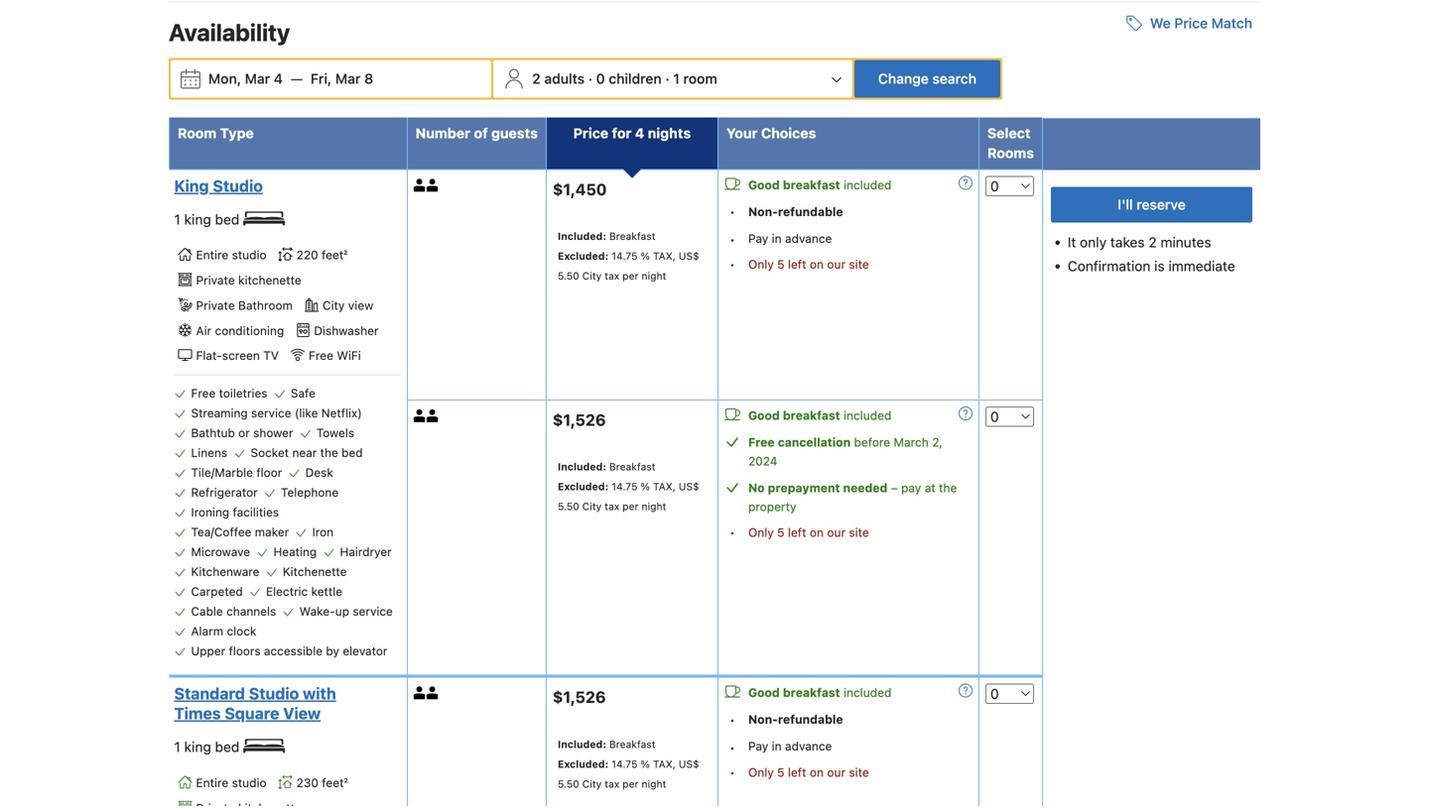 Task type: locate. For each thing, give the bounding box(es) containing it.
1 vertical spatial per
[[622, 501, 639, 513]]

breakfast
[[783, 178, 840, 192], [783, 409, 840, 423], [783, 686, 840, 700]]

1 vertical spatial price
[[573, 125, 608, 141]]

studio
[[232, 248, 267, 262], [232, 777, 267, 791]]

0 vertical spatial non-refundable
[[748, 205, 843, 219]]

view
[[348, 299, 374, 313]]

0 vertical spatial tax
[[605, 270, 620, 282]]

2 vertical spatial our
[[827, 766, 846, 780]]

non-refundable for $1,526
[[748, 713, 843, 727]]

standard studio with times square view link
[[174, 684, 396, 724]]

0 horizontal spatial the
[[320, 446, 338, 460]]

advance
[[785, 231, 832, 245], [785, 740, 832, 754]]

included: breakfast for king studio
[[558, 230, 655, 242]]

0 vertical spatial us$
[[679, 250, 699, 262]]

0 vertical spatial our
[[827, 258, 846, 272]]

1 down times
[[174, 740, 180, 756]]

good breakfast included for $1,450
[[748, 178, 892, 192]]

0 vertical spatial breakfast
[[783, 178, 840, 192]]

2 in from the top
[[772, 740, 782, 754]]

king for king studio
[[184, 211, 211, 228]]

price left for
[[573, 125, 608, 141]]

1 vertical spatial night
[[642, 501, 666, 513]]

1 vertical spatial included
[[844, 409, 892, 423]]

0 vertical spatial good breakfast included
[[748, 178, 892, 192]]

0 vertical spatial 14.75
[[612, 250, 638, 262]]

0 vertical spatial entire
[[196, 248, 228, 262]]

1 5 from the top
[[777, 258, 785, 272]]

1 night from the top
[[642, 270, 666, 282]]

air conditioning
[[196, 324, 284, 338]]

0 vertical spatial 1 king bed
[[174, 211, 243, 228]]

0 vertical spatial non-
[[748, 205, 778, 219]]

2 vertical spatial night
[[642, 778, 666, 790]]

mar right 'mon,'
[[245, 70, 270, 87]]

0 vertical spatial included:
[[558, 230, 606, 242]]

4 left "—"
[[274, 70, 283, 87]]

2 vertical spatial excluded:
[[558, 759, 609, 770]]

220
[[296, 248, 318, 262]]

0 horizontal spatial 4
[[274, 70, 283, 87]]

1 14.75 from the top
[[612, 250, 638, 262]]

bed down square
[[215, 740, 239, 756]]

only 5 left on our site for $1,526
[[748, 766, 869, 780]]

tax, for standard studio with times square view
[[653, 759, 676, 770]]

1 king bed down times
[[174, 740, 243, 756]]

entire studio up private kitchenette
[[196, 248, 267, 262]]

2 vertical spatial breakfast
[[609, 739, 655, 751]]

1 feet² from the top
[[322, 248, 348, 262]]

1 inside dropdown button
[[673, 70, 680, 87]]

3 excluded: from the top
[[558, 759, 609, 770]]

3 site from the top
[[849, 766, 869, 780]]

feet² for 230 feet²
[[322, 777, 348, 791]]

1 breakfast from the top
[[783, 178, 840, 192]]

0 vertical spatial only 5 left on our site
[[748, 258, 869, 272]]

1 tax from the top
[[605, 270, 620, 282]]

entire for 220 feet²
[[196, 248, 228, 262]]

3 per from the top
[[622, 778, 639, 790]]

2
[[532, 70, 541, 87], [1149, 234, 1157, 250]]

good
[[748, 178, 780, 192], [748, 409, 780, 423], [748, 686, 780, 700]]

3 included: from the top
[[558, 739, 606, 751]]

choices
[[761, 125, 816, 141]]

more details on meals and payment options image for $1,526
[[959, 684, 973, 698]]

2 included: from the top
[[558, 461, 606, 473]]

good for $1,450
[[748, 178, 780, 192]]

confirmation
[[1068, 258, 1151, 274]]

1 vertical spatial service
[[353, 605, 393, 619]]

1 • from the top
[[730, 205, 735, 219]]

maker
[[255, 526, 289, 540]]

$1,526
[[553, 411, 606, 430], [553, 689, 606, 707]]

free toiletries
[[191, 387, 267, 401]]

entire up private kitchenette
[[196, 248, 228, 262]]

1 14.75 % tax, us$ 5.50 city tax per night from the top
[[558, 250, 699, 282]]

4 for for
[[635, 125, 644, 141]]

2 vertical spatial left
[[788, 766, 806, 780]]

1 vertical spatial in
[[772, 740, 782, 754]]

free for free cancellation
[[748, 435, 775, 449]]

2 pay in advance from the top
[[748, 740, 832, 754]]

it
[[1068, 234, 1076, 250]]

2 vertical spatial free
[[748, 435, 775, 449]]

mon,
[[208, 70, 241, 87]]

non-
[[748, 205, 778, 219], [748, 713, 778, 727]]

0 vertical spatial night
[[642, 270, 666, 282]]

1 pay in advance from the top
[[748, 231, 832, 245]]

pay in advance
[[748, 231, 832, 245], [748, 740, 832, 754]]

our for $1,526
[[827, 766, 846, 780]]

feet²
[[322, 248, 348, 262], [322, 777, 348, 791]]

220 feet²
[[296, 248, 348, 262]]

our
[[827, 258, 846, 272], [827, 526, 846, 540], [827, 766, 846, 780]]

0 horizontal spatial service
[[251, 407, 291, 420]]

private kitchenette
[[196, 273, 301, 287]]

1 king from the top
[[184, 211, 211, 228]]

1 site from the top
[[849, 258, 869, 272]]

private up private bathroom
[[196, 273, 235, 287]]

1 vertical spatial good
[[748, 409, 780, 423]]

bed for standard studio with times square view
[[215, 740, 239, 756]]

1 left from the top
[[788, 258, 806, 272]]

1 vertical spatial more details on meals and payment options image
[[959, 684, 973, 698]]

1 included: breakfast from the top
[[558, 230, 655, 242]]

0 vertical spatial tax,
[[653, 250, 676, 262]]

%
[[641, 250, 650, 262], [641, 481, 650, 493], [641, 759, 650, 770]]

view
[[283, 705, 321, 724]]

pay in advance for $1,526
[[748, 740, 832, 754]]

feet² right 230
[[322, 777, 348, 791]]

0 vertical spatial refundable
[[778, 205, 843, 219]]

0 vertical spatial studio
[[232, 248, 267, 262]]

1 left room
[[673, 70, 680, 87]]

studio up square
[[249, 685, 299, 704]]

2 private from the top
[[196, 299, 235, 313]]

1 5.50 from the top
[[558, 270, 579, 282]]

good breakfast included
[[748, 178, 892, 192], [748, 409, 892, 423], [748, 686, 892, 700]]

included for $1,450
[[844, 178, 892, 192]]

left for $1,526
[[788, 766, 806, 780]]

tax for king studio
[[605, 270, 620, 282]]

1 king bed
[[174, 211, 243, 228], [174, 740, 243, 756]]

bed for king studio
[[215, 211, 239, 228]]

us$
[[679, 250, 699, 262], [679, 481, 699, 493], [679, 759, 699, 770]]

0 vertical spatial the
[[320, 446, 338, 460]]

upper
[[191, 645, 225, 659]]

excluded:
[[558, 250, 609, 262], [558, 481, 609, 493], [558, 759, 609, 770]]

number of guests
[[416, 125, 538, 141]]

2 entire studio from the top
[[196, 777, 267, 791]]

0 vertical spatial per
[[622, 270, 639, 282]]

1 horizontal spatial price
[[1174, 15, 1208, 31]]

the down towels
[[320, 446, 338, 460]]

i'll reserve
[[1118, 196, 1186, 213]]

1 vertical spatial left
[[788, 526, 806, 540]]

3 only 5 left on our site from the top
[[748, 766, 869, 780]]

1 horizontal spatial the
[[939, 481, 957, 495]]

pay
[[748, 231, 768, 245], [748, 740, 768, 754]]

1 vertical spatial feet²
[[322, 777, 348, 791]]

good for $1,526
[[748, 686, 780, 700]]

2 pay from the top
[[748, 740, 768, 754]]

1 horizontal spatial 4
[[635, 125, 644, 141]]

1 us$ from the top
[[679, 250, 699, 262]]

1 vertical spatial non-
[[748, 713, 778, 727]]

14.75 % tax, us$ 5.50 city tax per night for standard studio with times square view
[[558, 759, 699, 790]]

square
[[225, 705, 279, 724]]

the
[[320, 446, 338, 460], [939, 481, 957, 495]]

1 down 'king'
[[174, 211, 180, 228]]

or
[[238, 426, 250, 440]]

3 included from the top
[[844, 686, 892, 700]]

0 vertical spatial price
[[1174, 15, 1208, 31]]

0 vertical spatial bed
[[215, 211, 239, 228]]

2 % from the top
[[641, 481, 650, 493]]

0 vertical spatial site
[[849, 258, 869, 272]]

1 refundable from the top
[[778, 205, 843, 219]]

1 vertical spatial only 5 left on our site
[[748, 526, 869, 540]]

elevator
[[343, 645, 387, 659]]

3 good from the top
[[748, 686, 780, 700]]

more details on meals and payment options image
[[959, 176, 973, 190], [959, 684, 973, 698]]

bed down towels
[[342, 446, 363, 460]]

entire studio down square
[[196, 777, 267, 791]]

king
[[184, 211, 211, 228], [184, 740, 211, 756]]

studio inside standard studio with times square view
[[249, 685, 299, 704]]

0 horizontal spatial mar
[[245, 70, 270, 87]]

2 inside it only takes 2 minutes confirmation is immediate
[[1149, 234, 1157, 250]]

feet² right 220
[[322, 248, 348, 262]]

· left 0
[[588, 70, 593, 87]]

tile/marble
[[191, 466, 253, 480]]

1 vertical spatial included: breakfast
[[558, 461, 655, 473]]

2 inside dropdown button
[[532, 70, 541, 87]]

1 breakfast from the top
[[609, 230, 655, 242]]

occupancy image
[[426, 687, 439, 700]]

1 non- from the top
[[748, 205, 778, 219]]

1 vertical spatial us$
[[679, 481, 699, 493]]

2 more details on meals and payment options image from the top
[[959, 684, 973, 698]]

included: breakfast
[[558, 230, 655, 242], [558, 461, 655, 473], [558, 739, 655, 751]]

is
[[1154, 258, 1165, 274]]

price inside dropdown button
[[1174, 15, 1208, 31]]

1 vertical spatial breakfast
[[609, 461, 655, 473]]

0 vertical spatial 5.50
[[558, 270, 579, 282]]

1 vertical spatial studio
[[232, 777, 267, 791]]

floors
[[229, 645, 261, 659]]

studio left 230
[[232, 777, 267, 791]]

1 good breakfast included from the top
[[748, 178, 892, 192]]

•
[[730, 205, 735, 219], [730, 233, 735, 247], [730, 258, 735, 272], [730, 526, 735, 540], [730, 714, 735, 727], [730, 741, 735, 755], [730, 766, 735, 780]]

1 vertical spatial bed
[[342, 446, 363, 460]]

3 breakfast from the top
[[609, 739, 655, 751]]

0 vertical spatial included: breakfast
[[558, 230, 655, 242]]

1
[[673, 70, 680, 87], [174, 211, 180, 228], [174, 740, 180, 756]]

tax, for king studio
[[653, 250, 676, 262]]

1 vertical spatial %
[[641, 481, 650, 493]]

$1,450
[[553, 180, 607, 199]]

1 included from the top
[[844, 178, 892, 192]]

1 vertical spatial only
[[748, 526, 774, 540]]

mar left 8
[[335, 70, 361, 87]]

included: breakfast for standard studio with times square view
[[558, 739, 655, 751]]

3 only from the top
[[748, 766, 774, 780]]

2 non-refundable from the top
[[748, 713, 843, 727]]

1 horizontal spatial mar
[[335, 70, 361, 87]]

5.50 for king studio
[[558, 270, 579, 282]]

5
[[777, 258, 785, 272], [777, 526, 785, 540], [777, 766, 785, 780]]

0 vertical spatial only
[[748, 258, 774, 272]]

0 vertical spatial %
[[641, 250, 650, 262]]

1 non-refundable from the top
[[748, 205, 843, 219]]

change
[[878, 70, 929, 87]]

2 vertical spatial %
[[641, 759, 650, 770]]

2 vertical spatial 14.75
[[612, 759, 638, 770]]

the right the at
[[939, 481, 957, 495]]

more details on meals and payment options image
[[959, 407, 973, 421]]

change search button
[[854, 60, 1000, 98]]

0 vertical spatial pay in advance
[[748, 231, 832, 245]]

4 right for
[[635, 125, 644, 141]]

1 vertical spatial 1
[[174, 211, 180, 228]]

service right up
[[353, 605, 393, 619]]

entire
[[196, 248, 228, 262], [196, 777, 228, 791]]

0 horizontal spatial 2
[[532, 70, 541, 87]]

entire down times
[[196, 777, 228, 791]]

2 vertical spatial bed
[[215, 740, 239, 756]]

2 vertical spatial tax
[[605, 778, 620, 790]]

carpeted
[[191, 585, 243, 599]]

shower
[[253, 426, 293, 440]]

·
[[588, 70, 593, 87], [665, 70, 670, 87]]

2 5 from the top
[[777, 526, 785, 540]]

tea/coffee
[[191, 526, 252, 540]]

bed down king studio
[[215, 211, 239, 228]]

takes
[[1110, 234, 1145, 250]]

private up 'air'
[[196, 299, 235, 313]]

1 vertical spatial 14.75
[[612, 481, 638, 493]]

select
[[987, 125, 1031, 141]]

up
[[335, 605, 349, 619]]

5.50
[[558, 270, 579, 282], [558, 501, 579, 513], [558, 778, 579, 790]]

1 in from the top
[[772, 231, 782, 245]]

2 king from the top
[[184, 740, 211, 756]]

0 vertical spatial king
[[184, 211, 211, 228]]

1 vertical spatial $1,526
[[553, 689, 606, 707]]

2 included from the top
[[844, 409, 892, 423]]

1 private from the top
[[196, 273, 235, 287]]

1 good from the top
[[748, 178, 780, 192]]

1 our from the top
[[827, 258, 846, 272]]

1 vertical spatial 14.75 % tax, us$ 5.50 city tax per night
[[558, 481, 699, 513]]

0 vertical spatial on
[[810, 258, 824, 272]]

2 vertical spatial site
[[849, 766, 869, 780]]

1 vertical spatial 5
[[777, 526, 785, 540]]

1 vertical spatial breakfast
[[783, 409, 840, 423]]

2 1 king bed from the top
[[174, 740, 243, 756]]

excluded: for standard studio with times square view
[[558, 759, 609, 770]]

3 on from the top
[[810, 766, 824, 780]]

in for $1,450
[[772, 231, 782, 245]]

2 vertical spatial good breakfast included
[[748, 686, 892, 700]]

2 left "adults"
[[532, 70, 541, 87]]

free up 2024
[[748, 435, 775, 449]]

our for $1,450
[[827, 258, 846, 272]]

1 for $1,526
[[174, 740, 180, 756]]

1 vertical spatial good breakfast included
[[748, 409, 892, 423]]

city
[[582, 270, 602, 282], [323, 299, 345, 313], [582, 501, 602, 513], [582, 778, 602, 790]]

entire studio for 230 feet²
[[196, 777, 267, 791]]

private for private bathroom
[[196, 299, 235, 313]]

towels
[[316, 426, 354, 440]]

3 included: breakfast from the top
[[558, 739, 655, 751]]

2 non- from the top
[[748, 713, 778, 727]]

cable channels
[[191, 605, 276, 619]]

3 good breakfast included from the top
[[748, 686, 892, 700]]

2 vertical spatial included: breakfast
[[558, 739, 655, 751]]

free up streaming on the left bottom
[[191, 387, 216, 401]]

2 vertical spatial only
[[748, 766, 774, 780]]

socket
[[251, 446, 289, 460]]

0 vertical spatial left
[[788, 258, 806, 272]]

2 advance from the top
[[785, 740, 832, 754]]

1 on from the top
[[810, 258, 824, 272]]

2 breakfast from the top
[[609, 461, 655, 473]]

2 vertical spatial breakfast
[[783, 686, 840, 700]]

hairdryer
[[340, 546, 392, 559]]

2 vertical spatial us$
[[679, 759, 699, 770]]

3 our from the top
[[827, 766, 846, 780]]

2 mar from the left
[[335, 70, 361, 87]]

tax
[[605, 270, 620, 282], [605, 501, 620, 513], [605, 778, 620, 790]]

excluded: for king studio
[[558, 250, 609, 262]]

2 vertical spatial included
[[844, 686, 892, 700]]

1 only 5 left on our site from the top
[[748, 258, 869, 272]]

0 vertical spatial free
[[309, 349, 333, 363]]

price right we
[[1174, 15, 1208, 31]]

1 mar from the left
[[245, 70, 270, 87]]

us$ for king studio
[[679, 250, 699, 262]]

tax,
[[653, 250, 676, 262], [653, 481, 676, 493], [653, 759, 676, 770]]

kitchenette
[[283, 565, 347, 579]]

2 left from the top
[[788, 526, 806, 540]]

free left wifi
[[309, 349, 333, 363]]

1 vertical spatial free
[[191, 387, 216, 401]]

we price match
[[1150, 15, 1252, 31]]

electric kettle
[[266, 585, 342, 599]]

1 tax, from the top
[[653, 250, 676, 262]]

1 vertical spatial the
[[939, 481, 957, 495]]

1 entire studio from the top
[[196, 248, 267, 262]]

2 vertical spatial 14.75 % tax, us$ 5.50 city tax per night
[[558, 759, 699, 790]]

studio for king
[[213, 176, 263, 195]]

us$ for standard studio with times square view
[[679, 759, 699, 770]]

· right children
[[665, 70, 670, 87]]

1 advance from the top
[[785, 231, 832, 245]]

2 • from the top
[[730, 233, 735, 247]]

fri,
[[311, 70, 332, 87]]

1 only from the top
[[748, 258, 774, 272]]

king down times
[[184, 740, 211, 756]]

3 us$ from the top
[[679, 759, 699, 770]]

1 studio from the top
[[232, 248, 267, 262]]

2 feet² from the top
[[322, 777, 348, 791]]

0
[[596, 70, 605, 87]]

city view
[[323, 299, 374, 313]]

2 entire from the top
[[196, 777, 228, 791]]

breakfast
[[609, 230, 655, 242], [609, 461, 655, 473], [609, 739, 655, 751]]

clock
[[227, 625, 256, 639]]

2 site from the top
[[849, 526, 869, 540]]

1 vertical spatial 4
[[635, 125, 644, 141]]

3 breakfast from the top
[[783, 686, 840, 700]]

included: for standard studio with times square view
[[558, 739, 606, 751]]

2 excluded: from the top
[[558, 481, 609, 493]]

studio right 'king'
[[213, 176, 263, 195]]

included:
[[558, 230, 606, 242], [558, 461, 606, 473], [558, 739, 606, 751]]

1 vertical spatial studio
[[249, 685, 299, 704]]

2 14.75 from the top
[[612, 481, 638, 493]]

7 • from the top
[[730, 766, 735, 780]]

flat-
[[196, 349, 222, 363]]

floor
[[256, 466, 282, 480]]

1 vertical spatial 1 king bed
[[174, 740, 243, 756]]

2 up is
[[1149, 234, 1157, 250]]

non- for $1,450
[[748, 205, 778, 219]]

3 5 from the top
[[777, 766, 785, 780]]

entire studio
[[196, 248, 267, 262], [196, 777, 267, 791]]

free wifi
[[309, 349, 361, 363]]

1 vertical spatial tax,
[[653, 481, 676, 493]]

2 vertical spatial 5.50
[[558, 778, 579, 790]]

king down 'king'
[[184, 211, 211, 228]]

only
[[1080, 234, 1107, 250]]

per for king studio
[[622, 270, 639, 282]]

0 vertical spatial feet²
[[322, 248, 348, 262]]

3 14.75 % tax, us$ 5.50 city tax per night from the top
[[558, 759, 699, 790]]

1 more details on meals and payment options image from the top
[[959, 176, 973, 190]]

2 refundable from the top
[[778, 713, 843, 727]]

3 tax from the top
[[605, 778, 620, 790]]

3 left from the top
[[788, 766, 806, 780]]

1 horizontal spatial 2
[[1149, 234, 1157, 250]]

1 king bed down king studio
[[174, 211, 243, 228]]

studio for standard
[[249, 685, 299, 704]]

0 vertical spatial 4
[[274, 70, 283, 87]]

3 5.50 from the top
[[558, 778, 579, 790]]

1 king bed for standard studio with times square view
[[174, 740, 243, 756]]

2 studio from the top
[[232, 777, 267, 791]]

accessible
[[264, 645, 323, 659]]

3 % from the top
[[641, 759, 650, 770]]

1 horizontal spatial service
[[353, 605, 393, 619]]

1 for $1,450
[[174, 211, 180, 228]]

0 vertical spatial more details on meals and payment options image
[[959, 176, 973, 190]]

occupancy image
[[414, 179, 426, 192], [426, 179, 439, 192], [414, 410, 426, 423], [426, 410, 439, 423], [414, 687, 426, 700]]

refundable for $1,526
[[778, 713, 843, 727]]

1 vertical spatial on
[[810, 526, 824, 540]]

14.75
[[612, 250, 638, 262], [612, 481, 638, 493], [612, 759, 638, 770]]

service up shower
[[251, 407, 291, 420]]

1 vertical spatial excluded:
[[558, 481, 609, 493]]

0 horizontal spatial ·
[[588, 70, 593, 87]]

studio up private kitchenette
[[232, 248, 267, 262]]

0 vertical spatial entire studio
[[196, 248, 267, 262]]

pay for $1,450
[[748, 231, 768, 245]]

1 % from the top
[[641, 250, 650, 262]]

private bathroom
[[196, 299, 293, 313]]

5 • from the top
[[730, 714, 735, 727]]

3 tax, from the top
[[653, 759, 676, 770]]

studio for 230 feet²
[[232, 777, 267, 791]]



Task type: vqa. For each thing, say whether or not it's contained in the screenshot.
leftmost 2
yes



Task type: describe. For each thing, give the bounding box(es) containing it.
pay for $1,526
[[748, 740, 768, 754]]

night for standard studio with times square view
[[642, 778, 666, 790]]

left for $1,450
[[788, 258, 806, 272]]

times
[[174, 705, 221, 724]]

5 for $1,450
[[777, 258, 785, 272]]

breakfast for $1,450
[[783, 178, 840, 192]]

2 5.50 from the top
[[558, 501, 579, 513]]

0 vertical spatial service
[[251, 407, 291, 420]]

nights
[[648, 125, 691, 141]]

refundable for $1,450
[[778, 205, 843, 219]]

free for free wifi
[[309, 349, 333, 363]]

rooms
[[987, 145, 1034, 161]]

2 per from the top
[[622, 501, 639, 513]]

screen
[[222, 349, 260, 363]]

pay in advance for $1,450
[[748, 231, 832, 245]]

needed
[[843, 481, 888, 495]]

non- for $1,526
[[748, 713, 778, 727]]

advance for $1,450
[[785, 231, 832, 245]]

change search
[[878, 70, 977, 87]]

entire for 230 feet²
[[196, 777, 228, 791]]

your
[[726, 125, 758, 141]]

of
[[474, 125, 488, 141]]

availability
[[169, 18, 290, 46]]

alarm
[[191, 625, 223, 639]]

2 included: breakfast from the top
[[558, 461, 655, 473]]

entire studio for 220 feet²
[[196, 248, 267, 262]]

1 king bed for king studio
[[174, 211, 243, 228]]

site for $1,450
[[849, 258, 869, 272]]

socket near the bed
[[251, 446, 363, 460]]

price for 4 nights
[[573, 125, 691, 141]]

match
[[1211, 15, 1252, 31]]

standard
[[174, 685, 245, 704]]

pay
[[901, 481, 921, 495]]

room
[[178, 125, 217, 141]]

more details on meals and payment options image for $1,450
[[959, 176, 973, 190]]

search
[[932, 70, 977, 87]]

studio for 220 feet²
[[232, 248, 267, 262]]

king studio
[[174, 176, 263, 195]]

5 for $1,526
[[777, 766, 785, 780]]

tax for standard studio with times square view
[[605, 778, 620, 790]]

children
[[609, 70, 662, 87]]

2024
[[748, 454, 778, 468]]

we price match button
[[1118, 5, 1260, 41]]

only 5 left on our site for $1,450
[[748, 258, 869, 272]]

we
[[1150, 15, 1171, 31]]

kitchenware
[[191, 565, 259, 579]]

bathtub or shower
[[191, 426, 293, 440]]

mon, mar 4 button
[[200, 61, 291, 97]]

only for $1,526
[[748, 766, 774, 780]]

2 good breakfast included from the top
[[748, 409, 892, 423]]

2 14.75 % tax, us$ 5.50 city tax per night from the top
[[558, 481, 699, 513]]

per for standard studio with times square view
[[622, 778, 639, 790]]

king for standard studio with times square view
[[184, 740, 211, 756]]

room type
[[178, 125, 254, 141]]

2 our from the top
[[827, 526, 846, 540]]

kitchenette
[[238, 273, 301, 287]]

breakfast for $1,526
[[783, 686, 840, 700]]

near
[[292, 446, 317, 460]]

linens
[[191, 446, 227, 460]]

kettle
[[311, 585, 342, 599]]

2 on from the top
[[810, 526, 824, 540]]

in for $1,526
[[772, 740, 782, 754]]

230
[[296, 777, 319, 791]]

on for $1,450
[[810, 258, 824, 272]]

at
[[925, 481, 936, 495]]

the inside – pay at the property
[[939, 481, 957, 495]]

1 $1,526 from the top
[[553, 411, 606, 430]]

minutes
[[1161, 234, 1211, 250]]

conditioning
[[215, 324, 284, 338]]

2 breakfast from the top
[[783, 409, 840, 423]]

night for king studio
[[642, 270, 666, 282]]

1 · from the left
[[588, 70, 593, 87]]

air
[[196, 324, 212, 338]]

streaming
[[191, 407, 248, 420]]

guests
[[491, 125, 538, 141]]

included: for king studio
[[558, 230, 606, 242]]

4 for mar
[[274, 70, 283, 87]]

included for $1,526
[[844, 686, 892, 700]]

good breakfast included for $1,526
[[748, 686, 892, 700]]

5.50 for standard studio with times square view
[[558, 778, 579, 790]]

cable
[[191, 605, 223, 619]]

3 • from the top
[[730, 258, 735, 272]]

toiletries
[[219, 387, 267, 401]]

tile/marble floor
[[191, 466, 282, 480]]

channels
[[226, 605, 276, 619]]

desk
[[305, 466, 333, 480]]

by
[[326, 645, 339, 659]]

room
[[683, 70, 717, 87]]

number
[[416, 125, 470, 141]]

breakfast for king studio
[[609, 230, 655, 242]]

4 • from the top
[[730, 526, 735, 540]]

2 · from the left
[[665, 70, 670, 87]]

netflix)
[[321, 407, 362, 420]]

for
[[612, 125, 632, 141]]

alarm clock
[[191, 625, 256, 639]]

flat-screen tv
[[196, 349, 279, 363]]

2 only 5 left on our site from the top
[[748, 526, 869, 540]]

it only takes 2 minutes confirmation is immediate
[[1068, 234, 1235, 274]]

iron
[[312, 526, 334, 540]]

2,
[[932, 435, 943, 449]]

i'll reserve button
[[1051, 187, 1252, 223]]

free for free toiletries
[[191, 387, 216, 401]]

march
[[894, 435, 929, 449]]

telephone
[[281, 486, 339, 500]]

14.75 for king studio
[[612, 250, 638, 262]]

select rooms
[[987, 125, 1034, 161]]

adults
[[544, 70, 585, 87]]

–
[[891, 481, 898, 495]]

advance for $1,526
[[785, 740, 832, 754]]

property
[[748, 500, 796, 514]]

2 tax, from the top
[[653, 481, 676, 493]]

your choices
[[726, 125, 816, 141]]

14.75 for standard studio with times square view
[[612, 759, 638, 770]]

site for $1,526
[[849, 766, 869, 780]]

14.75 % tax, us$ 5.50 city tax per night for king studio
[[558, 250, 699, 282]]

2 tax from the top
[[605, 501, 620, 513]]

king
[[174, 176, 209, 195]]

2 us$ from the top
[[679, 481, 699, 493]]

electric
[[266, 585, 308, 599]]

2 night from the top
[[642, 501, 666, 513]]

cancellation
[[778, 435, 851, 449]]

– pay at the property
[[748, 481, 957, 514]]

breakfast for standard studio with times square view
[[609, 739, 655, 751]]

feet² for 220 feet²
[[322, 248, 348, 262]]

before
[[854, 435, 890, 449]]

2 only from the top
[[748, 526, 774, 540]]

% for standard studio with times square view
[[641, 759, 650, 770]]

6 • from the top
[[730, 741, 735, 755]]

only for $1,450
[[748, 258, 774, 272]]

on for $1,526
[[810, 766, 824, 780]]

microwave
[[191, 546, 250, 559]]

immediate
[[1168, 258, 1235, 274]]

2 $1,526 from the top
[[553, 689, 606, 707]]

no
[[748, 481, 765, 495]]

with
[[303, 685, 336, 704]]

8
[[364, 70, 373, 87]]

2 good from the top
[[748, 409, 780, 423]]

upper floors accessible by elevator
[[191, 645, 387, 659]]

standard studio with times square view
[[174, 685, 336, 724]]

streaming service (like netflix)
[[191, 407, 362, 420]]

% for king studio
[[641, 250, 650, 262]]

0 horizontal spatial price
[[573, 125, 608, 141]]

non-refundable for $1,450
[[748, 205, 843, 219]]

refrigerator
[[191, 486, 258, 500]]

—
[[291, 70, 303, 87]]

before march 2, 2024
[[748, 435, 943, 468]]

private for private kitchenette
[[196, 273, 235, 287]]



